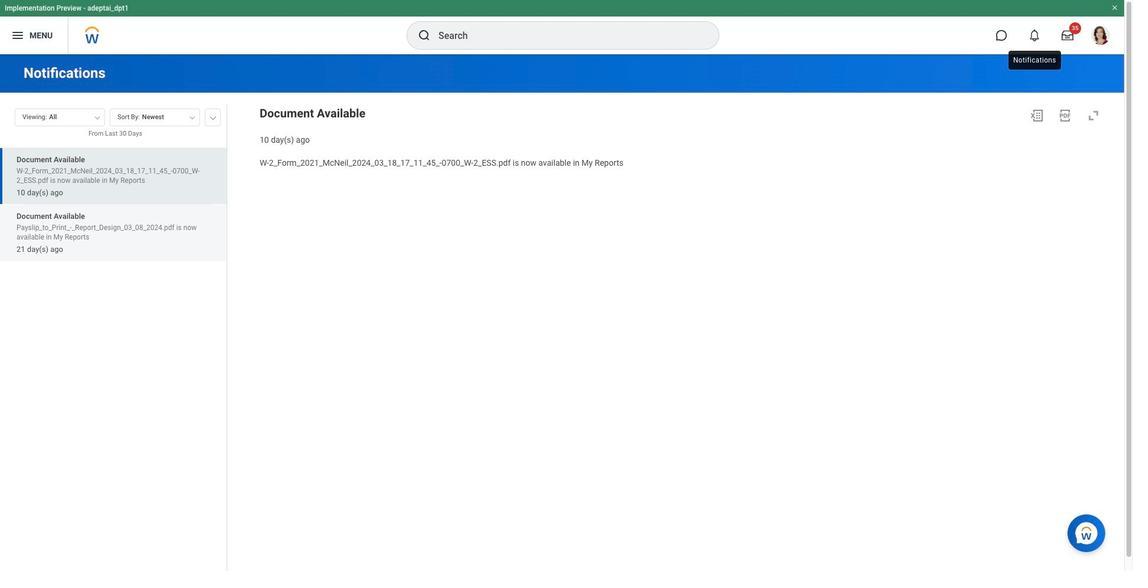 Task type: describe. For each thing, give the bounding box(es) containing it.
close environment banner image
[[1112, 4, 1119, 11]]

inbox large image
[[1062, 30, 1074, 41]]

export to excel image
[[1030, 109, 1044, 123]]

Search Workday  search field
[[439, 22, 695, 48]]

notifications large image
[[1029, 30, 1041, 41]]

profile logan mcneil image
[[1092, 26, 1111, 47]]



Task type: locate. For each thing, give the bounding box(es) containing it.
justify image
[[11, 28, 25, 43]]

tab panel
[[0, 103, 227, 572]]

fullscreen image
[[1087, 109, 1101, 123]]

tooltip
[[1007, 48, 1064, 72]]

inbox items list box
[[0, 147, 227, 572]]

main content
[[0, 54, 1125, 572]]

search image
[[417, 28, 432, 43]]

region
[[260, 104, 1106, 146]]

view printable version (pdf) image
[[1059, 109, 1073, 123]]

banner
[[0, 0, 1125, 54]]

more image
[[210, 114, 217, 120]]



Task type: vqa. For each thing, say whether or not it's contained in the screenshot.
status
no



